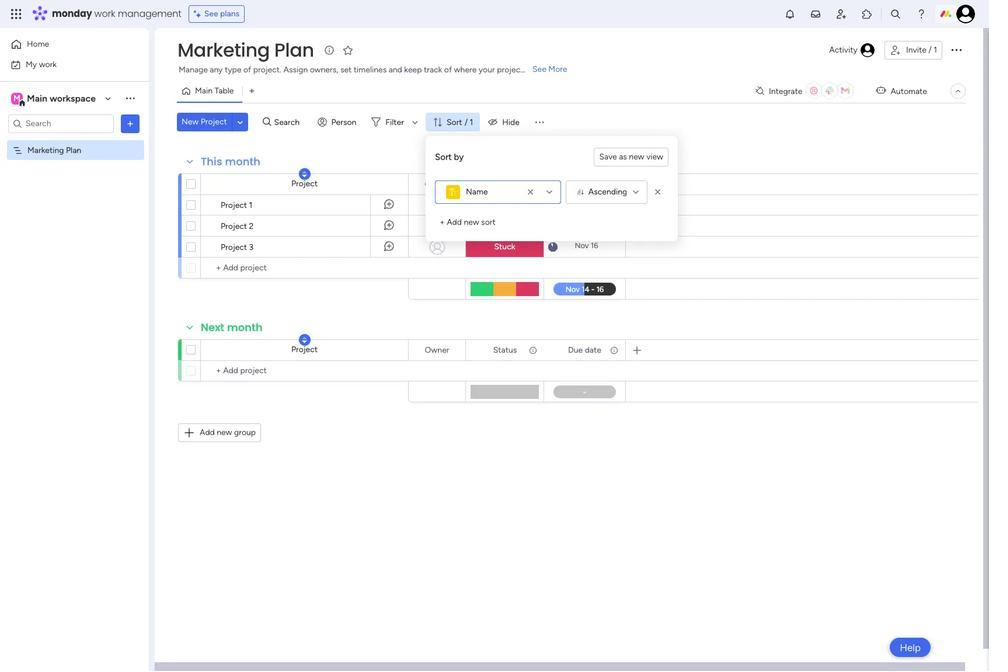 Task type: locate. For each thing, give the bounding box(es) containing it.
workspace image
[[11, 92, 23, 105]]

0 horizontal spatial marketing
[[27, 145, 64, 155]]

notifications image
[[785, 8, 796, 20]]

0 vertical spatial due date field
[[566, 178, 605, 191]]

Search in workspace field
[[25, 117, 98, 130]]

due for second due date field from the top
[[568, 345, 583, 355]]

arrow down image
[[408, 115, 422, 129]]

table
[[215, 86, 234, 96]]

main table button
[[177, 82, 243, 100]]

plan down search in workspace field
[[66, 145, 81, 155]]

plan up assign
[[274, 37, 314, 63]]

0 vertical spatial due
[[568, 179, 583, 189]]

1 due from the top
[[568, 179, 583, 189]]

sort left by
[[435, 152, 452, 162]]

autopilot image
[[877, 83, 886, 98]]

main left "table"
[[195, 86, 213, 96]]

0 vertical spatial see
[[204, 9, 218, 19]]

/ for invite
[[929, 45, 932, 55]]

collapse board header image
[[954, 86, 963, 96]]

2 nov from the top
[[575, 241, 589, 250]]

Owner field
[[422, 178, 452, 191], [422, 344, 452, 357]]

activity button
[[825, 41, 880, 60]]

0 vertical spatial work
[[94, 7, 115, 20]]

Marketing Plan field
[[175, 37, 317, 63]]

0 horizontal spatial 1
[[249, 200, 253, 210]]

1 vertical spatial sort
[[435, 152, 452, 162]]

1 horizontal spatial work
[[94, 7, 115, 20]]

set
[[341, 65, 352, 75]]

1 vertical spatial due
[[568, 345, 583, 355]]

options image down workspace options icon
[[124, 118, 136, 129]]

marketing
[[178, 37, 270, 63], [27, 145, 64, 155]]

see
[[204, 9, 218, 19], [533, 64, 547, 74]]

0 vertical spatial owner field
[[422, 178, 452, 191]]

1 vertical spatial new
[[464, 217, 479, 227]]

marketing plan
[[178, 37, 314, 63], [27, 145, 81, 155]]

marketing up any on the left of the page
[[178, 37, 270, 63]]

Status field
[[491, 178, 520, 191], [491, 344, 520, 357]]

column information image for due date
[[610, 346, 619, 355]]

project
[[201, 117, 227, 127], [291, 179, 318, 189], [221, 200, 247, 210], [221, 221, 247, 231], [221, 242, 247, 252], [291, 345, 318, 355]]

nov down v2 sort ascending image
[[575, 200, 589, 209]]

1 vertical spatial status
[[493, 345, 517, 355]]

0 vertical spatial sort
[[447, 117, 462, 127]]

new left group
[[217, 428, 232, 438]]

working
[[481, 200, 511, 210]]

column information image
[[529, 180, 538, 189], [529, 346, 538, 355], [610, 346, 619, 355]]

owner
[[425, 179, 450, 189], [425, 345, 450, 355]]

main table
[[195, 86, 234, 96]]

work right monday
[[94, 7, 115, 20]]

2 due date from the top
[[568, 345, 602, 355]]

add inside + add new sort button
[[447, 217, 462, 227]]

2 status from the top
[[493, 345, 517, 355]]

1 horizontal spatial main
[[195, 86, 213, 96]]

1 horizontal spatial see
[[533, 64, 547, 74]]

new right the as
[[629, 152, 645, 162]]

0 vertical spatial month
[[225, 154, 261, 169]]

hide button
[[484, 113, 527, 131]]

project down sort desc image
[[291, 345, 318, 355]]

2 due from the top
[[568, 345, 583, 355]]

1 horizontal spatial 1
[[470, 117, 473, 127]]

inbox image
[[810, 8, 822, 20]]

1 vertical spatial 1
[[470, 117, 473, 127]]

1 vertical spatial work
[[39, 59, 57, 69]]

sort
[[447, 117, 462, 127], [435, 152, 452, 162]]

1 vertical spatial date
[[585, 345, 602, 355]]

option
[[0, 140, 149, 142]]

name
[[466, 187, 488, 197]]

status for first status "field" from the bottom of the page
[[493, 345, 517, 355]]

marketing plan up type at the left top of the page
[[178, 37, 314, 63]]

1 inside button
[[934, 45, 938, 55]]

new
[[629, 152, 645, 162], [464, 217, 479, 227], [217, 428, 232, 438]]

0 horizontal spatial plan
[[66, 145, 81, 155]]

0 horizontal spatial add
[[200, 428, 215, 438]]

0 horizontal spatial work
[[39, 59, 57, 69]]

2
[[249, 221, 254, 231]]

project down sort desc icon
[[291, 179, 318, 189]]

angle down image
[[238, 118, 243, 126]]

done
[[495, 221, 515, 231]]

see left more on the right of the page
[[533, 64, 547, 74]]

work right my
[[39, 59, 57, 69]]

2 horizontal spatial new
[[629, 152, 645, 162]]

invite members image
[[836, 8, 848, 20]]

2 of from the left
[[444, 65, 452, 75]]

workspace options image
[[124, 92, 136, 104]]

person
[[332, 117, 357, 127]]

keep
[[404, 65, 422, 75]]

nov left 16
[[575, 241, 589, 250]]

sort / 1
[[447, 117, 473, 127]]

1 vertical spatial due date field
[[566, 344, 605, 357]]

options image
[[950, 43, 964, 57], [124, 118, 136, 129]]

new left sort
[[464, 217, 479, 227]]

add right +
[[447, 217, 462, 227]]

as
[[619, 152, 627, 162]]

0 vertical spatial options image
[[950, 43, 964, 57]]

1 right invite
[[934, 45, 938, 55]]

sort for sort / 1
[[447, 117, 462, 127]]

0 vertical spatial marketing
[[178, 37, 270, 63]]

1 vertical spatial marketing
[[27, 145, 64, 155]]

1 vertical spatial nov
[[575, 241, 589, 250]]

1 status field from the top
[[491, 178, 520, 191]]

2 owner field from the top
[[422, 344, 452, 357]]

date
[[585, 179, 602, 189], [585, 345, 602, 355]]

nov for nov 14
[[575, 200, 589, 209]]

see plans button
[[189, 5, 245, 23]]

status
[[493, 179, 517, 189], [493, 345, 517, 355]]

filter
[[386, 117, 404, 127]]

work
[[94, 7, 115, 20], [39, 59, 57, 69]]

1 vertical spatial plan
[[66, 145, 81, 155]]

0 vertical spatial add
[[447, 217, 462, 227]]

0 vertical spatial 1
[[934, 45, 938, 55]]

nov for nov 16
[[575, 241, 589, 250]]

0 vertical spatial nov
[[575, 200, 589, 209]]

+ add new sort button
[[435, 213, 501, 232]]

1 horizontal spatial /
[[929, 45, 932, 55]]

by
[[454, 152, 464, 162]]

1 vertical spatial add
[[200, 428, 215, 438]]

nov 16
[[575, 241, 599, 250]]

month
[[225, 154, 261, 169], [227, 320, 263, 335]]

0 vertical spatial status field
[[491, 178, 520, 191]]

0 horizontal spatial main
[[27, 93, 47, 104]]

0 vertical spatial owner
[[425, 179, 450, 189]]

0 vertical spatial date
[[585, 179, 602, 189]]

plan inside list box
[[66, 145, 81, 155]]

status for 2nd status "field" from the bottom
[[493, 179, 517, 189]]

Due date field
[[566, 178, 605, 191], [566, 344, 605, 357]]

timelines
[[354, 65, 387, 75]]

main
[[195, 86, 213, 96], [27, 93, 47, 104]]

month right next on the left top of page
[[227, 320, 263, 335]]

0 vertical spatial /
[[929, 45, 932, 55]]

automate
[[891, 86, 928, 96]]

1 horizontal spatial marketing plan
[[178, 37, 314, 63]]

add left group
[[200, 428, 215, 438]]

1 owner from the top
[[425, 179, 450, 189]]

1
[[934, 45, 938, 55], [470, 117, 473, 127], [249, 200, 253, 210]]

see more link
[[532, 64, 569, 75]]

assign
[[284, 65, 308, 75]]

0 horizontal spatial marketing plan
[[27, 145, 81, 155]]

due for first due date field from the top
[[568, 179, 583, 189]]

1 of from the left
[[244, 65, 251, 75]]

sort for sort by
[[435, 152, 452, 162]]

1 vertical spatial due date
[[568, 345, 602, 355]]

1 status from the top
[[493, 179, 517, 189]]

main for main workspace
[[27, 93, 47, 104]]

due date
[[568, 179, 602, 189], [568, 345, 602, 355]]

invite
[[907, 45, 927, 55]]

1 vertical spatial options image
[[124, 118, 136, 129]]

add
[[447, 217, 462, 227], [200, 428, 215, 438]]

of right type at the left top of the page
[[244, 65, 251, 75]]

1 up 2 on the left of page
[[249, 200, 253, 210]]

project inside button
[[201, 117, 227, 127]]

/ for sort
[[465, 117, 468, 127]]

add view image
[[250, 87, 254, 96]]

1 vertical spatial /
[[465, 117, 468, 127]]

1 horizontal spatial of
[[444, 65, 452, 75]]

0 horizontal spatial new
[[217, 428, 232, 438]]

marketing plan down search in workspace field
[[27, 145, 81, 155]]

of right track
[[444, 65, 452, 75]]

0 vertical spatial status
[[493, 179, 517, 189]]

1 horizontal spatial add
[[447, 217, 462, 227]]

main right workspace image
[[27, 93, 47, 104]]

month for next month
[[227, 320, 263, 335]]

see inside button
[[204, 9, 218, 19]]

16
[[591, 241, 599, 250]]

2 date from the top
[[585, 345, 602, 355]]

new for view
[[629, 152, 645, 162]]

1 vertical spatial status field
[[491, 344, 520, 357]]

add inside the add new group button
[[200, 428, 215, 438]]

of
[[244, 65, 251, 75], [444, 65, 452, 75]]

project 2
[[221, 221, 254, 231]]

see more
[[533, 64, 568, 74]]

project right new
[[201, 117, 227, 127]]

0 horizontal spatial see
[[204, 9, 218, 19]]

new project
[[182, 117, 227, 127]]

1 horizontal spatial plan
[[274, 37, 314, 63]]

3
[[249, 242, 254, 252]]

working on it
[[481, 200, 529, 210]]

my work
[[26, 59, 57, 69]]

project.
[[253, 65, 282, 75]]

2 horizontal spatial 1
[[934, 45, 938, 55]]

1 vertical spatial owner field
[[422, 344, 452, 357]]

marketing down search in workspace field
[[27, 145, 64, 155]]

marketing inside marketing plan list box
[[27, 145, 64, 155]]

1 horizontal spatial new
[[464, 217, 479, 227]]

0 horizontal spatial of
[[244, 65, 251, 75]]

save as new view button
[[594, 148, 669, 166]]

main inside button
[[195, 86, 213, 96]]

1 nov from the top
[[575, 200, 589, 209]]

0 vertical spatial new
[[629, 152, 645, 162]]

marketing plan list box
[[0, 138, 149, 318]]

/ right invite
[[929, 45, 932, 55]]

Next month field
[[198, 320, 266, 335]]

owner for second owner field
[[425, 345, 450, 355]]

0 vertical spatial due date
[[568, 179, 602, 189]]

show board description image
[[322, 44, 336, 56]]

stands.
[[526, 65, 552, 75]]

monday
[[52, 7, 92, 20]]

activity
[[830, 45, 858, 55]]

0 vertical spatial plan
[[274, 37, 314, 63]]

/ inside invite / 1 button
[[929, 45, 932, 55]]

nov
[[575, 200, 589, 209], [575, 241, 589, 250]]

due
[[568, 179, 583, 189], [568, 345, 583, 355]]

1 vertical spatial owner
[[425, 345, 450, 355]]

workspace
[[50, 93, 96, 104]]

search everything image
[[890, 8, 902, 20]]

1 vertical spatial marketing plan
[[27, 145, 81, 155]]

2 owner from the top
[[425, 345, 450, 355]]

1 vertical spatial see
[[533, 64, 547, 74]]

month for this month
[[225, 154, 261, 169]]

2 status field from the top
[[491, 344, 520, 357]]

0 horizontal spatial /
[[465, 117, 468, 127]]

1 vertical spatial month
[[227, 320, 263, 335]]

see left "plans"
[[204, 9, 218, 19]]

+
[[440, 217, 445, 227]]

/
[[929, 45, 932, 55], [465, 117, 468, 127]]

home
[[27, 39, 49, 49]]

work for my
[[39, 59, 57, 69]]

main inside workspace selection element
[[27, 93, 47, 104]]

column information image
[[610, 180, 619, 189]]

month right this
[[225, 154, 261, 169]]

0 vertical spatial marketing plan
[[178, 37, 314, 63]]

1 left hide popup button
[[470, 117, 473, 127]]

/ left hide popup button
[[465, 117, 468, 127]]

invite / 1
[[907, 45, 938, 55]]

1 due date field from the top
[[566, 178, 605, 191]]

options image right invite / 1
[[950, 43, 964, 57]]

work inside button
[[39, 59, 57, 69]]

sort up by
[[447, 117, 462, 127]]

1 date from the top
[[585, 179, 602, 189]]

v2 overdue deadline image
[[549, 200, 558, 211]]

marketing plan inside list box
[[27, 145, 81, 155]]



Task type: describe. For each thing, give the bounding box(es) containing it.
remove sort image
[[653, 186, 664, 198]]

m
[[13, 93, 20, 103]]

track
[[424, 65, 442, 75]]

help image
[[916, 8, 928, 20]]

my work button
[[7, 55, 126, 74]]

manage any type of project. assign owners, set timelines and keep track of where your project stands.
[[179, 65, 552, 75]]

1 for sort / 1
[[470, 117, 473, 127]]

2 vertical spatial 1
[[249, 200, 253, 210]]

project up project 2
[[221, 200, 247, 210]]

add new group
[[200, 428, 256, 438]]

james peterson image
[[957, 5, 976, 23]]

integrate
[[769, 86, 803, 96]]

workspace selection element
[[11, 91, 98, 107]]

work for monday
[[94, 7, 115, 20]]

stuck
[[495, 242, 516, 252]]

help button
[[890, 638, 931, 657]]

sort
[[481, 217, 496, 227]]

1 owner field from the top
[[422, 178, 452, 191]]

next
[[201, 320, 224, 335]]

and
[[389, 65, 402, 75]]

new for sort
[[464, 217, 479, 227]]

group
[[234, 428, 256, 438]]

invite / 1 button
[[885, 41, 943, 60]]

1 horizontal spatial options image
[[950, 43, 964, 57]]

menu image
[[534, 116, 546, 128]]

any
[[210, 65, 223, 75]]

your
[[479, 65, 495, 75]]

2 vertical spatial new
[[217, 428, 232, 438]]

1 due date from the top
[[568, 179, 602, 189]]

dapulse integrations image
[[756, 87, 765, 96]]

project left 3
[[221, 242, 247, 252]]

+ Add project text field
[[207, 364, 403, 378]]

manage
[[179, 65, 208, 75]]

project left 2 on the left of page
[[221, 221, 247, 231]]

add to favorites image
[[342, 44, 354, 56]]

column information image for status
[[529, 346, 538, 355]]

nov 14
[[575, 200, 599, 209]]

+ Add project text field
[[207, 261, 403, 275]]

where
[[454, 65, 477, 75]]

see for see plans
[[204, 9, 218, 19]]

project 3
[[221, 242, 254, 252]]

project
[[497, 65, 524, 75]]

apps image
[[862, 8, 873, 20]]

project 1
[[221, 200, 253, 210]]

main workspace
[[27, 93, 96, 104]]

new project button
[[177, 113, 232, 131]]

0 horizontal spatial options image
[[124, 118, 136, 129]]

monday work management
[[52, 7, 182, 20]]

next month
[[201, 320, 263, 335]]

this month
[[201, 154, 261, 169]]

2 due date field from the top
[[566, 344, 605, 357]]

it
[[524, 200, 529, 210]]

filter button
[[367, 113, 422, 131]]

home button
[[7, 35, 126, 54]]

1 horizontal spatial marketing
[[178, 37, 270, 63]]

v2 search image
[[263, 116, 271, 129]]

1 for invite / 1
[[934, 45, 938, 55]]

my
[[26, 59, 37, 69]]

main for main table
[[195, 86, 213, 96]]

owner for first owner field from the top
[[425, 179, 450, 189]]

person button
[[313, 113, 364, 131]]

plans
[[220, 9, 240, 19]]

hide
[[503, 117, 520, 127]]

save as new view
[[600, 152, 664, 162]]

see for see more
[[533, 64, 547, 74]]

sort by
[[435, 152, 464, 162]]

sort desc image
[[302, 336, 307, 344]]

more
[[549, 64, 568, 74]]

this
[[201, 154, 222, 169]]

save
[[600, 152, 617, 162]]

ascending
[[589, 187, 628, 197]]

view
[[647, 152, 664, 162]]

see plans
[[204, 9, 240, 19]]

add new group button
[[178, 424, 261, 442]]

14
[[591, 200, 599, 209]]

This month field
[[198, 154, 264, 169]]

help
[[900, 642, 921, 653]]

v2 sort ascending image
[[577, 188, 584, 196]]

on
[[513, 200, 522, 210]]

new
[[182, 117, 199, 127]]

Search field
[[271, 114, 306, 130]]

owners,
[[310, 65, 339, 75]]

+ add new sort
[[440, 217, 496, 227]]

management
[[118, 7, 182, 20]]

select product image
[[11, 8, 22, 20]]

type
[[225, 65, 242, 75]]

sort desc image
[[302, 170, 307, 178]]



Task type: vqa. For each thing, say whether or not it's contained in the screenshot.
lottie animation image related to Join this workspace to create content.
no



